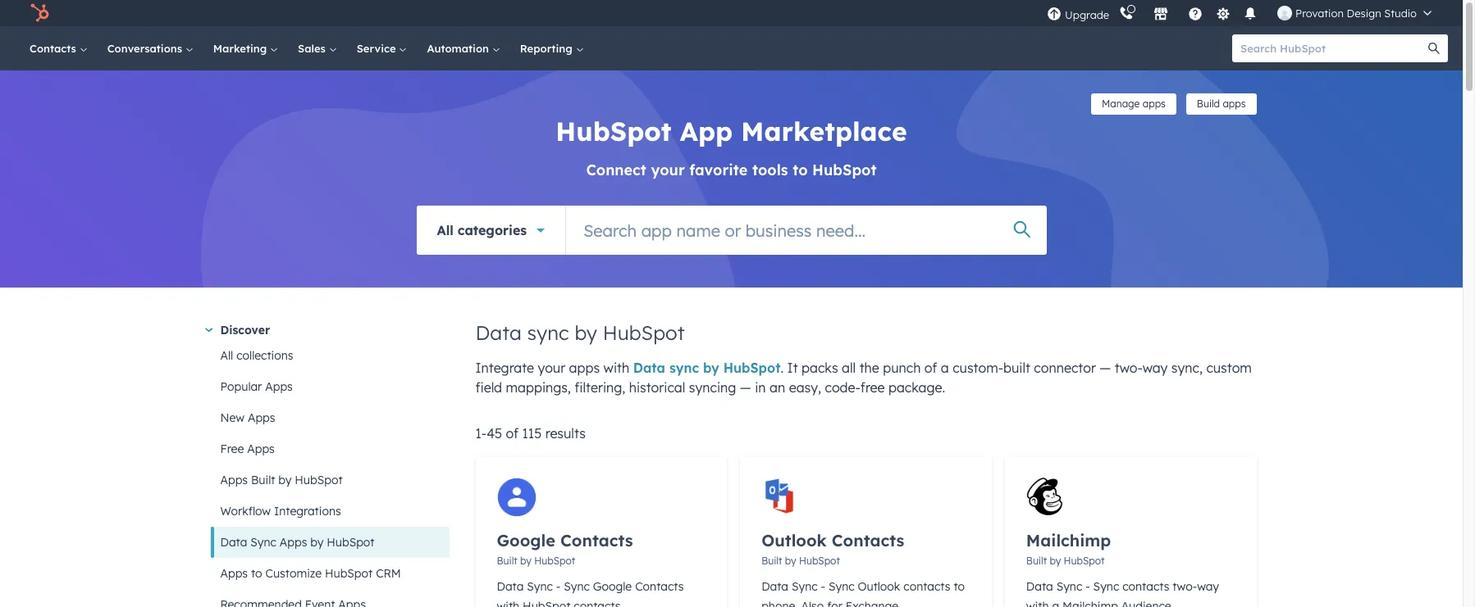 Task type: vqa. For each thing, say whether or not it's contained in the screenshot.
second 3:47 from the top of the page
no



Task type: locate. For each thing, give the bounding box(es) containing it.
1 horizontal spatial outlook
[[858, 580, 900, 595]]

1 horizontal spatial way
[[1197, 580, 1219, 595]]

0 horizontal spatial two-
[[1115, 360, 1143, 377]]

hubspot up data sync - sync google contacts with hubspot contacts
[[534, 555, 575, 568]]

data for data sync apps by hubspot
[[220, 536, 247, 551]]

manage
[[1102, 98, 1140, 110]]

a down mailchimp built by hubspot
[[1052, 600, 1059, 608]]

apps for manage apps
[[1143, 98, 1166, 110]]

1 horizontal spatial of
[[925, 360, 937, 377]]

automation
[[427, 42, 492, 55]]

syncing
[[689, 380, 736, 396]]

2 - from the left
[[821, 580, 825, 595]]

build
[[1197, 98, 1220, 110]]

0 horizontal spatial to
[[251, 567, 262, 582]]

built inside mailchimp built by hubspot
[[1026, 555, 1047, 568]]

by up integrate your apps with data sync by hubspot
[[575, 321, 597, 345]]

two- inside . it packs all the punch of a custom-built connector — two-way sync, custom field mappings, filtering, historical syncing — in an easy, code-free package.
[[1115, 360, 1143, 377]]

results
[[545, 426, 586, 442]]

1 vertical spatial —
[[740, 380, 751, 396]]

1 vertical spatial all
[[220, 349, 233, 363]]

all for all categories
[[437, 222, 454, 238]]

help image
[[1188, 7, 1203, 22]]

data sync - sync google contacts with hubspot contacts
[[497, 580, 684, 608]]

hubspot down google contacts built by hubspot
[[523, 600, 570, 608]]

apps
[[265, 380, 293, 395], [248, 411, 275, 426], [247, 442, 275, 457], [220, 473, 248, 488], [280, 536, 307, 551], [220, 567, 248, 582]]

apps right manage
[[1143, 98, 1166, 110]]

data sync - sync contacts two-way with a mailchimp audience
[[1026, 580, 1219, 608]]

by up data sync - sync google contacts with hubspot contacts
[[520, 555, 532, 568]]

built inside the apps built by hubspot link
[[251, 473, 275, 488]]

a inside data sync - sync contacts two-way with a mailchimp audience
[[1052, 600, 1059, 608]]

mailchimp built by hubspot
[[1026, 531, 1111, 568]]

0 horizontal spatial of
[[506, 426, 519, 442]]

menu containing provation design studio
[[1045, 0, 1443, 26]]

- down mailchimp built by hubspot
[[1086, 580, 1090, 595]]

with inside data sync - sync google contacts with hubspot contacts
[[497, 600, 519, 608]]

marketing link
[[203, 26, 288, 71]]

1 vertical spatial a
[[1052, 600, 1059, 608]]

1 horizontal spatial sync
[[669, 360, 699, 377]]

with down google contacts built by hubspot
[[497, 600, 519, 608]]

hubspot up also
[[799, 555, 840, 568]]

sync up the mappings,
[[527, 321, 569, 345]]

- inside data sync - sync contacts two-way with a mailchimp audience
[[1086, 580, 1090, 595]]

0 horizontal spatial a
[[941, 360, 949, 377]]

punch
[[883, 360, 921, 377]]

outlook inside outlook contacts built by hubspot
[[761, 531, 827, 551]]

historical
[[629, 380, 685, 396]]

1 horizontal spatial -
[[821, 580, 825, 595]]

connect your favorite tools to hubspot
[[586, 161, 877, 180]]

manage apps link
[[1091, 94, 1176, 115]]

of up package.
[[925, 360, 937, 377]]

—
[[1100, 360, 1111, 377], [740, 380, 751, 396]]

0 horizontal spatial outlook
[[761, 531, 827, 551]]

by up "workflow integrations"
[[278, 473, 292, 488]]

data up integrate
[[475, 321, 522, 345]]

outlook up phone.
[[761, 531, 827, 551]]

2 horizontal spatial apps
[[1223, 98, 1246, 110]]

1 horizontal spatial apps
[[1143, 98, 1166, 110]]

- inside data sync - sync google contacts with hubspot contacts
[[556, 580, 561, 595]]

contacts
[[904, 580, 951, 595], [1122, 580, 1169, 595], [574, 600, 621, 608]]

custom-
[[953, 360, 1003, 377]]

a
[[941, 360, 949, 377], [1052, 600, 1059, 608]]

- down google contacts built by hubspot
[[556, 580, 561, 595]]

data sync - sync outlook contacts to phone. also for exchange.
[[761, 580, 965, 608]]

menu
[[1045, 0, 1443, 26]]

contacts inside the data sync - sync outlook contacts to phone. also for exchange.
[[904, 580, 951, 595]]

a inside . it packs all the punch of a custom-built connector — two-way sync, custom field mappings, filtering, historical syncing — in an easy, code-free package.
[[941, 360, 949, 377]]

-
[[556, 580, 561, 595], [821, 580, 825, 595], [1086, 580, 1090, 595]]

app
[[680, 115, 733, 148]]

1 horizontal spatial google
[[593, 580, 632, 595]]

your up the mappings,
[[538, 360, 565, 377]]

0 vertical spatial your
[[651, 161, 685, 180]]

0 horizontal spatial way
[[1143, 360, 1168, 377]]

0 vertical spatial mailchimp
[[1026, 531, 1111, 551]]

0 horizontal spatial contacts
[[574, 600, 621, 608]]

to inside the data sync - sync outlook contacts to phone. also for exchange.
[[954, 580, 965, 595]]

apps down collections
[[265, 380, 293, 395]]

data down google contacts built by hubspot
[[497, 580, 524, 595]]

new
[[220, 411, 245, 426]]

2 horizontal spatial to
[[954, 580, 965, 595]]

your
[[651, 161, 685, 180], [538, 360, 565, 377]]

1 - from the left
[[556, 580, 561, 595]]

0 vertical spatial of
[[925, 360, 937, 377]]

your left the favorite
[[651, 161, 685, 180]]

all down discover
[[220, 349, 233, 363]]

0 horizontal spatial with
[[497, 600, 519, 608]]

hubspot up data sync - sync contacts two-way with a mailchimp audience
[[1064, 555, 1105, 568]]

1 horizontal spatial contacts
[[904, 580, 951, 595]]

0 vertical spatial two-
[[1115, 360, 1143, 377]]

by
[[575, 321, 597, 345], [703, 360, 719, 377], [278, 473, 292, 488], [310, 536, 324, 551], [520, 555, 532, 568], [785, 555, 796, 568], [1050, 555, 1061, 568]]

0 vertical spatial all
[[437, 222, 454, 238]]

hubspot image
[[30, 3, 49, 23]]

automation link
[[417, 26, 510, 71]]

data up phone.
[[761, 580, 788, 595]]

discover button
[[204, 321, 449, 340]]

hubspot up "connect"
[[556, 115, 671, 148]]

a left 'custom-'
[[941, 360, 949, 377]]

service
[[357, 42, 399, 55]]

conversations
[[107, 42, 185, 55]]

upgrade image
[[1047, 7, 1062, 22]]

help button
[[1181, 0, 1209, 26]]

0 vertical spatial a
[[941, 360, 949, 377]]

1 vertical spatial two-
[[1173, 580, 1197, 595]]

data for data sync - sync outlook contacts to phone. also for exchange.
[[761, 580, 788, 595]]

all inside popup button
[[437, 222, 454, 238]]

mailchimp
[[1026, 531, 1111, 551], [1062, 600, 1118, 608]]

— right connector
[[1100, 360, 1111, 377]]

data sync apps by hubspot link
[[210, 528, 449, 559]]

1 vertical spatial outlook
[[858, 580, 900, 595]]

0 vertical spatial outlook
[[761, 531, 827, 551]]

notifications button
[[1236, 0, 1264, 26]]

contacts
[[30, 42, 79, 55], [560, 531, 633, 551], [832, 531, 904, 551], [635, 580, 684, 595]]

custom
[[1206, 360, 1252, 377]]

0 horizontal spatial google
[[497, 531, 555, 551]]

outlook
[[761, 531, 827, 551], [858, 580, 900, 595]]

1 vertical spatial your
[[538, 360, 565, 377]]

contacts inside google contacts built by hubspot
[[560, 531, 633, 551]]

data inside data sync - sync contacts two-way with a mailchimp audience
[[1026, 580, 1053, 595]]

contacts inside data sync - sync google contacts with hubspot contacts
[[574, 600, 621, 608]]

apps built by hubspot
[[220, 473, 343, 488]]

apps up "filtering,"
[[569, 360, 600, 377]]

reporting
[[520, 42, 576, 55]]

google
[[497, 531, 555, 551], [593, 580, 632, 595]]

- inside the data sync - sync outlook contacts to phone. also for exchange.
[[821, 580, 825, 595]]

data down mailchimp built by hubspot
[[1026, 580, 1053, 595]]

free
[[220, 442, 244, 457]]

with
[[603, 360, 629, 377], [497, 600, 519, 608], [1026, 600, 1049, 608]]

2 horizontal spatial contacts
[[1122, 580, 1169, 595]]

1 vertical spatial mailchimp
[[1062, 600, 1118, 608]]

apps right free
[[247, 442, 275, 457]]

sync up historical
[[669, 360, 699, 377]]

it
[[787, 360, 798, 377]]

of
[[925, 360, 937, 377], [506, 426, 519, 442]]

1 horizontal spatial two-
[[1173, 580, 1197, 595]]

new apps link
[[210, 403, 449, 434]]

with up "filtering,"
[[603, 360, 629, 377]]

two-
[[1115, 360, 1143, 377], [1173, 580, 1197, 595]]

package.
[[888, 380, 945, 396]]

way inside . it packs all the punch of a custom-built connector — two-way sync, custom field mappings, filtering, historical syncing — in an easy, code-free package.
[[1143, 360, 1168, 377]]

0 vertical spatial google
[[497, 531, 555, 551]]

data down the workflow
[[220, 536, 247, 551]]

all for all collections
[[220, 349, 233, 363]]

by up phone.
[[785, 555, 796, 568]]

apps right build
[[1223, 98, 1246, 110]]

mailchimp left audience
[[1062, 600, 1118, 608]]

all left categories
[[437, 222, 454, 238]]

in
[[755, 380, 766, 396]]

0 horizontal spatial sync
[[527, 321, 569, 345]]

by up data sync - sync contacts two-way with a mailchimp audience
[[1050, 555, 1061, 568]]

data inside data sync - sync google contacts with hubspot contacts
[[497, 580, 524, 595]]

popular
[[220, 380, 262, 395]]

hubspot inside outlook contacts built by hubspot
[[799, 555, 840, 568]]

marketplaces image
[[1154, 7, 1168, 22]]

by inside mailchimp built by hubspot
[[1050, 555, 1061, 568]]

3 - from the left
[[1086, 580, 1090, 595]]

built inside google contacts built by hubspot
[[497, 555, 517, 568]]

by inside the data sync apps by hubspot link
[[310, 536, 324, 551]]

1 horizontal spatial —
[[1100, 360, 1111, 377]]

mailchimp up data sync - sync contacts two-way with a mailchimp audience
[[1026, 531, 1111, 551]]

1 vertical spatial way
[[1197, 580, 1219, 595]]

1 horizontal spatial a
[[1052, 600, 1059, 608]]

all categories button
[[416, 206, 565, 255]]

by inside the apps built by hubspot link
[[278, 473, 292, 488]]

1 vertical spatial of
[[506, 426, 519, 442]]

0 horizontal spatial all
[[220, 349, 233, 363]]

built
[[251, 473, 275, 488], [497, 555, 517, 568], [761, 555, 782, 568], [1026, 555, 1047, 568]]

1 horizontal spatial your
[[651, 161, 685, 180]]

integrate
[[475, 360, 534, 377]]

with inside data sync - sync contacts two-way with a mailchimp audience
[[1026, 600, 1049, 608]]

data inside the data sync - sync outlook contacts to phone. also for exchange.
[[761, 580, 788, 595]]

field
[[475, 380, 502, 396]]

google inside data sync - sync google contacts with hubspot contacts
[[593, 580, 632, 595]]

apps
[[1143, 98, 1166, 110], [1223, 98, 1246, 110], [569, 360, 600, 377]]

to
[[793, 161, 808, 180], [251, 567, 262, 582], [954, 580, 965, 595]]

all
[[437, 222, 454, 238], [220, 349, 233, 363]]

1 horizontal spatial all
[[437, 222, 454, 238]]

mappings,
[[506, 380, 571, 396]]

0 vertical spatial way
[[1143, 360, 1168, 377]]

0 horizontal spatial your
[[538, 360, 565, 377]]

data for data sync - sync google contacts with hubspot contacts
[[497, 580, 524, 595]]

2 horizontal spatial with
[[1026, 600, 1049, 608]]

two- inside data sync - sync contacts two-way with a mailchimp audience
[[1173, 580, 1197, 595]]

new apps
[[220, 411, 275, 426]]

0 horizontal spatial -
[[556, 580, 561, 595]]

google inside google contacts built by hubspot
[[497, 531, 555, 551]]

2 horizontal spatial -
[[1086, 580, 1090, 595]]

outlook up exchange. at right
[[858, 580, 900, 595]]

hubspot
[[556, 115, 671, 148], [812, 161, 877, 180], [603, 321, 685, 345], [723, 360, 781, 377], [295, 473, 343, 488], [327, 536, 375, 551], [534, 555, 575, 568], [799, 555, 840, 568], [1064, 555, 1105, 568], [325, 567, 373, 582], [523, 600, 570, 608]]

of inside . it packs all the punch of a custom-built connector — two-way sync, custom field mappings, filtering, historical syncing — in an easy, code-free package.
[[925, 360, 937, 377]]

0 horizontal spatial apps
[[569, 360, 600, 377]]

1 horizontal spatial with
[[603, 360, 629, 377]]

caret image
[[205, 328, 212, 332]]

sync
[[250, 536, 276, 551], [527, 580, 553, 595], [564, 580, 590, 595], [792, 580, 818, 595], [829, 580, 855, 595], [1056, 580, 1082, 595], [1093, 580, 1119, 595]]

1 vertical spatial google
[[593, 580, 632, 595]]

of right 45
[[506, 426, 519, 442]]

— left in
[[740, 380, 751, 396]]

outlook inside the data sync - sync outlook contacts to phone. also for exchange.
[[858, 580, 900, 595]]

build apps link
[[1186, 94, 1256, 115]]

calling icon button
[[1113, 2, 1140, 24]]

popular apps
[[220, 380, 293, 395]]

- up also
[[821, 580, 825, 595]]

sales link
[[288, 26, 347, 71]]

with down mailchimp built by hubspot
[[1026, 600, 1049, 608]]

by up apps to customize hubspot crm
[[310, 536, 324, 551]]

integrations
[[274, 505, 341, 519]]

45
[[487, 426, 502, 442]]

provation
[[1296, 7, 1344, 20]]



Task type: describe. For each thing, give the bounding box(es) containing it.
packs
[[802, 360, 838, 377]]

way inside data sync - sync contacts two-way with a mailchimp audience
[[1197, 580, 1219, 595]]

data sync apps by hubspot
[[220, 536, 375, 551]]

apps inside 'link'
[[265, 380, 293, 395]]

Search app name or business need... search field
[[566, 206, 1046, 255]]

connector
[[1034, 360, 1096, 377]]

data for data sync - sync contacts two-way with a mailchimp audience
[[1026, 580, 1053, 595]]

hubspot inside mailchimp built by hubspot
[[1064, 555, 1105, 568]]

marketplace
[[741, 115, 907, 148]]

hubspot up integrate your apps with data sync by hubspot
[[603, 321, 685, 345]]

115
[[522, 426, 542, 442]]

all collections link
[[210, 340, 449, 372]]

free
[[860, 380, 885, 396]]

contacts inside outlook contacts built by hubspot
[[832, 531, 904, 551]]

crm
[[376, 567, 401, 582]]

filtering,
[[575, 380, 625, 396]]

free apps
[[220, 442, 275, 457]]

conversations link
[[97, 26, 203, 71]]

collections
[[236, 349, 293, 363]]

by inside google contacts built by hubspot
[[520, 555, 532, 568]]

apps to customize hubspot crm
[[220, 567, 401, 582]]

manage apps
[[1102, 98, 1166, 110]]

apps built by hubspot link
[[210, 465, 449, 496]]

tools
[[752, 161, 788, 180]]

hubspot app marketplace
[[556, 115, 907, 148]]

contacts inside data sync - sync google contacts with hubspot contacts
[[635, 580, 684, 595]]

data sync by hubspot
[[475, 321, 685, 345]]

hubspot inside google contacts built by hubspot
[[534, 555, 575, 568]]

design
[[1347, 7, 1381, 20]]

the
[[860, 360, 879, 377]]

apps left the customize on the left bottom of the page
[[220, 567, 248, 582]]

hubspot inside data sync - sync google contacts with hubspot contacts
[[523, 600, 570, 608]]

contacts link
[[20, 26, 97, 71]]

apps down free
[[220, 473, 248, 488]]

james peterson image
[[1277, 6, 1292, 21]]

Search HubSpot search field
[[1232, 34, 1433, 62]]

outlook contacts built by hubspot
[[761, 531, 904, 568]]

all collections
[[220, 349, 293, 363]]

provation design studio button
[[1268, 0, 1441, 26]]

all
[[842, 360, 856, 377]]

phone.
[[761, 600, 798, 608]]

marketing
[[213, 42, 270, 55]]

data sync by hubspot link
[[633, 360, 781, 377]]

contacts inside data sync - sync contacts two-way with a mailchimp audience
[[1122, 580, 1169, 595]]

audience
[[1121, 600, 1171, 608]]

- for google
[[556, 580, 561, 595]]

popular apps link
[[210, 372, 449, 403]]

data for data sync by hubspot
[[475, 321, 522, 345]]

data up historical
[[633, 360, 665, 377]]

workflow integrations link
[[210, 496, 449, 528]]

1-45 of 115 results
[[475, 426, 586, 442]]

categories
[[458, 222, 527, 238]]

your for apps
[[538, 360, 565, 377]]

calling icon image
[[1119, 7, 1134, 21]]

marketplaces button
[[1144, 0, 1178, 26]]

by inside outlook contacts built by hubspot
[[785, 555, 796, 568]]

built
[[1003, 360, 1030, 377]]

hubspot down marketplace at the right top of page
[[812, 161, 877, 180]]

1-
[[475, 426, 487, 442]]

apps up the customize on the left bottom of the page
[[280, 536, 307, 551]]

sales
[[298, 42, 329, 55]]

code-
[[825, 380, 860, 396]]

reporting link
[[510, 26, 594, 71]]

also
[[801, 600, 824, 608]]

hubspot link
[[20, 3, 62, 23]]

mailchimp inside data sync - sync contacts two-way with a mailchimp audience
[[1062, 600, 1118, 608]]

- for mailchimp
[[1086, 580, 1090, 595]]

apps for build apps
[[1223, 98, 1246, 110]]

customize
[[265, 567, 322, 582]]

hubspot app marketplace link
[[556, 115, 907, 148]]

integrate your apps with data sync by hubspot
[[475, 360, 781, 377]]

search button
[[1420, 34, 1448, 62]]

exchange.
[[846, 600, 901, 608]]

for
[[827, 600, 842, 608]]

google contacts built by hubspot
[[497, 531, 633, 568]]

0 horizontal spatial —
[[740, 380, 751, 396]]

apps right new at bottom left
[[248, 411, 275, 426]]

1 horizontal spatial to
[[793, 161, 808, 180]]

connect
[[586, 161, 646, 180]]

favorite
[[689, 161, 748, 180]]

your for favorite
[[651, 161, 685, 180]]

built inside outlook contacts built by hubspot
[[761, 555, 782, 568]]

an
[[770, 380, 785, 396]]

by up syncing
[[703, 360, 719, 377]]

hubspot up workflow integrations link
[[295, 473, 343, 488]]

1 vertical spatial sync
[[669, 360, 699, 377]]

upgrade
[[1065, 8, 1109, 21]]

- for outlook
[[821, 580, 825, 595]]

settings link
[[1213, 5, 1233, 22]]

settings image
[[1216, 7, 1230, 22]]

. it packs all the punch of a custom-built connector — two-way sync, custom field mappings, filtering, historical syncing — in an easy, code-free package.
[[475, 360, 1252, 396]]

workflow
[[220, 505, 271, 519]]

service link
[[347, 26, 417, 71]]

0 vertical spatial sync
[[527, 321, 569, 345]]

0 vertical spatial —
[[1100, 360, 1111, 377]]

to inside apps to customize hubspot crm link
[[251, 567, 262, 582]]

hubspot up in
[[723, 360, 781, 377]]

workflow integrations
[[220, 505, 341, 519]]

hubspot up apps to customize hubspot crm link
[[327, 536, 375, 551]]

easy,
[[789, 380, 821, 396]]

discover
[[220, 323, 270, 338]]

hubspot down the data sync apps by hubspot link
[[325, 567, 373, 582]]

free apps link
[[210, 434, 449, 465]]

apps to customize hubspot crm link
[[210, 559, 449, 590]]

notifications image
[[1243, 7, 1258, 22]]

studio
[[1384, 7, 1417, 20]]

search image
[[1428, 43, 1440, 54]]

sync,
[[1171, 360, 1203, 377]]

build apps
[[1197, 98, 1246, 110]]

provation design studio
[[1296, 7, 1417, 20]]



